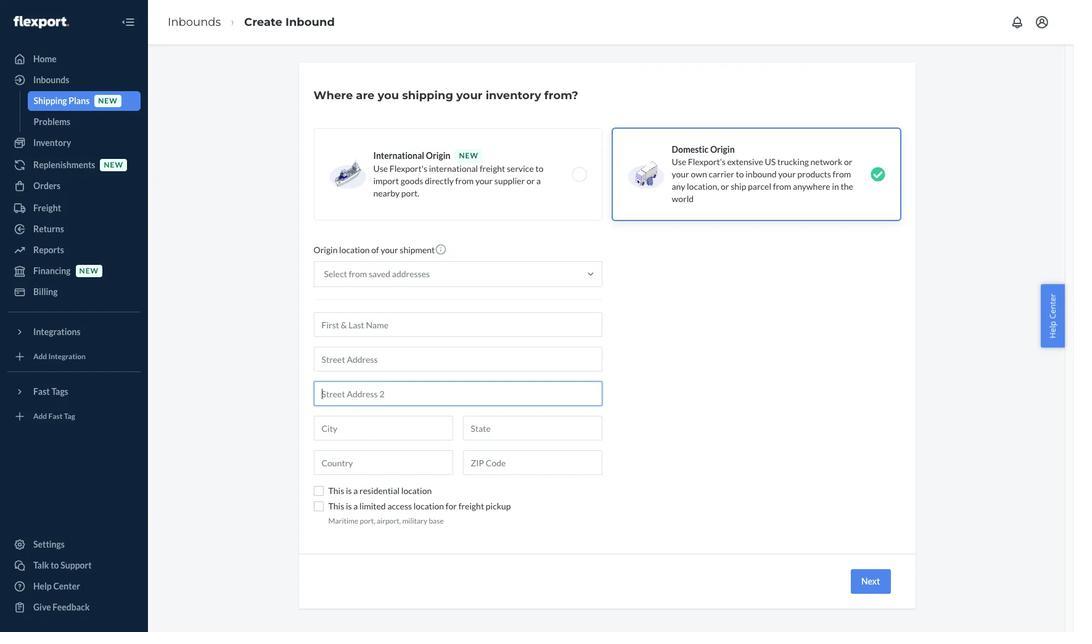 Task type: describe. For each thing, give the bounding box(es) containing it.
limited
[[360, 501, 386, 512]]

talk
[[33, 561, 49, 571]]

origin for domestic
[[711, 144, 735, 155]]

inventory
[[33, 138, 71, 148]]

to inside domestic origin use flexport's extensive us trucking network or your own carrier to inbound your products from any location, or ship parcel from anywhere in the world
[[736, 169, 744, 180]]

service
[[507, 163, 534, 174]]

give feedback button
[[7, 598, 141, 618]]

new for replenishments
[[104, 161, 123, 170]]

Country text field
[[314, 451, 453, 476]]

your right shipping
[[457, 89, 483, 102]]

give feedback
[[33, 603, 90, 613]]

problems
[[34, 117, 70, 127]]

create inbound
[[244, 15, 335, 29]]

saved
[[369, 269, 391, 279]]

add integration link
[[7, 347, 141, 367]]

tags
[[51, 387, 68, 397]]

nearby
[[373, 188, 400, 199]]

2 vertical spatial location
[[414, 501, 444, 512]]

is for residential
[[346, 486, 352, 497]]

trucking
[[778, 157, 809, 167]]

from up the
[[833, 169, 851, 180]]

port,
[[360, 517, 375, 526]]

First & Last Name text field
[[314, 313, 602, 337]]

this for this is a residential location
[[328, 486, 344, 497]]

select
[[324, 269, 347, 279]]

use inside use flexport's international freight service to import goods directly from your supplier or a nearby port.
[[373, 163, 388, 174]]

City text field
[[314, 416, 453, 441]]

home
[[33, 54, 57, 64]]

world
[[672, 194, 694, 204]]

integrations button
[[7, 323, 141, 342]]

center inside button
[[1048, 294, 1059, 319]]

billing
[[33, 287, 58, 297]]

import
[[373, 176, 399, 186]]

a for this is a residential location
[[354, 486, 358, 497]]

carrier
[[709, 169, 735, 180]]

fast tags
[[33, 387, 68, 397]]

port.
[[401, 188, 420, 199]]

help inside button
[[1048, 321, 1059, 339]]

your right of
[[381, 245, 398, 255]]

flexport logo image
[[14, 16, 69, 28]]

orders link
[[7, 176, 141, 196]]

reports link
[[7, 241, 141, 260]]

new for financing
[[79, 267, 99, 276]]

help center button
[[1041, 285, 1065, 348]]

for
[[446, 501, 457, 512]]

close navigation image
[[121, 15, 136, 30]]

access
[[388, 501, 412, 512]]

from?
[[545, 89, 579, 102]]

feedback
[[53, 603, 90, 613]]

settings
[[33, 540, 65, 550]]

add fast tag link
[[7, 407, 141, 427]]

create inbound link
[[244, 15, 335, 29]]

reports
[[33, 245, 64, 255]]

where
[[314, 89, 353, 102]]

domestic
[[672, 144, 709, 155]]

where are you shipping your inventory from?
[[314, 89, 579, 102]]

support
[[61, 561, 92, 571]]

inbounds inside breadcrumbs navigation
[[168, 15, 221, 29]]

check circle image
[[871, 167, 885, 182]]

shipping
[[402, 89, 453, 102]]

base
[[429, 517, 444, 526]]

tag
[[64, 412, 75, 422]]

freight link
[[7, 199, 141, 218]]

flexport's
[[390, 163, 427, 174]]

inventory
[[486, 89, 541, 102]]

shipment
[[400, 245, 435, 255]]

your down trucking
[[779, 169, 796, 180]]

returns link
[[7, 220, 141, 239]]

0 horizontal spatial center
[[53, 582, 80, 592]]

0 horizontal spatial origin
[[314, 245, 338, 255]]

in
[[832, 181, 839, 192]]

2 horizontal spatial or
[[844, 157, 853, 167]]

your up any
[[672, 169, 689, 180]]

is for limited
[[346, 501, 352, 512]]

problems link
[[27, 112, 141, 132]]

State text field
[[463, 416, 602, 441]]

breadcrumbs navigation
[[158, 4, 345, 40]]

anywhere
[[793, 181, 831, 192]]

create
[[244, 15, 282, 29]]

next button
[[851, 570, 891, 595]]

add integration
[[33, 352, 86, 362]]

Street Address text field
[[314, 347, 602, 372]]

goods
[[401, 176, 423, 186]]

us
[[765, 157, 776, 167]]

0 vertical spatial location
[[339, 245, 370, 255]]

replenishments
[[33, 160, 95, 170]]

freight
[[33, 203, 61, 213]]

0 horizontal spatial help
[[33, 582, 52, 592]]

origin location of your shipment
[[314, 245, 435, 255]]

settings link
[[7, 535, 141, 555]]

fast inside dropdown button
[[33, 387, 50, 397]]

talk to support button
[[7, 556, 141, 576]]

select from saved addresses
[[324, 269, 430, 279]]

shipping
[[34, 96, 67, 106]]

use inside domestic origin use flexport's extensive us trucking network or your own carrier to inbound your products from any location, or ship parcel from anywhere in the world
[[672, 157, 687, 167]]

add fast tag
[[33, 412, 75, 422]]

next
[[862, 577, 881, 587]]



Task type: locate. For each thing, give the bounding box(es) containing it.
1 vertical spatial location
[[401, 486, 432, 497]]

None checkbox
[[314, 487, 324, 497], [314, 502, 324, 512], [314, 487, 324, 497], [314, 502, 324, 512]]

1 horizontal spatial origin
[[426, 151, 451, 161]]

inbound
[[746, 169, 777, 180]]

1 vertical spatial inbounds link
[[7, 70, 141, 90]]

this for this is a limited access location for freight pickup
[[328, 501, 344, 512]]

a right supplier
[[537, 176, 541, 186]]

1 horizontal spatial help center
[[1048, 294, 1059, 339]]

your inside use flexport's international freight service to import goods directly from your supplier or a nearby port.
[[476, 176, 493, 186]]

2 add from the top
[[33, 412, 47, 422]]

pickup
[[486, 501, 511, 512]]

new for international origin
[[459, 151, 479, 160]]

1 horizontal spatial help
[[1048, 321, 1059, 339]]

1 is from the top
[[346, 486, 352, 497]]

fast tags button
[[7, 382, 141, 402]]

1 vertical spatial inbounds
[[33, 75, 69, 85]]

add down fast tags on the left bottom of page
[[33, 412, 47, 422]]

0 vertical spatial a
[[537, 176, 541, 186]]

fast
[[33, 387, 50, 397], [48, 412, 63, 422]]

origin inside domestic origin use flexport's extensive us trucking network or your own carrier to inbound your products from any location, or ship parcel from anywhere in the world
[[711, 144, 735, 155]]

network
[[811, 157, 843, 167]]

your
[[457, 89, 483, 102], [672, 169, 689, 180], [779, 169, 796, 180], [476, 176, 493, 186], [381, 245, 398, 255]]

extensive
[[728, 157, 763, 167]]

1 add from the top
[[33, 352, 47, 362]]

2 vertical spatial a
[[354, 501, 358, 512]]

from down international
[[456, 176, 474, 186]]

billing link
[[7, 283, 141, 302]]

airport,
[[377, 517, 401, 526]]

freight
[[480, 163, 505, 174], [459, 501, 484, 512]]

new right the plans
[[98, 96, 118, 106]]

any
[[672, 181, 686, 192]]

inbounds link
[[168, 15, 221, 29], [7, 70, 141, 90]]

open notifications image
[[1010, 15, 1025, 30]]

0 vertical spatial fast
[[33, 387, 50, 397]]

1 vertical spatial freight
[[459, 501, 484, 512]]

location left of
[[339, 245, 370, 255]]

a
[[537, 176, 541, 186], [354, 486, 358, 497], [354, 501, 358, 512]]

integrations
[[33, 327, 81, 337]]

to inside use flexport's international freight service to import goods directly from your supplier or a nearby port.
[[536, 163, 544, 174]]

1 horizontal spatial inbounds link
[[168, 15, 221, 29]]

1 vertical spatial center
[[53, 582, 80, 592]]

0 vertical spatial help
[[1048, 321, 1059, 339]]

domestic origin use flexport's extensive us trucking network or your own carrier to inbound your products from any location, or ship parcel from anywhere in the world
[[672, 144, 854, 204]]

inbound
[[286, 15, 335, 29]]

1 vertical spatial a
[[354, 486, 358, 497]]

Street Address 2 text field
[[314, 382, 602, 406]]

international
[[429, 163, 478, 174]]

inbounds link inside breadcrumbs navigation
[[168, 15, 221, 29]]

location,
[[687, 181, 719, 192]]

ship
[[731, 181, 747, 192]]

fast left tag
[[48, 412, 63, 422]]

1 vertical spatial help center
[[33, 582, 80, 592]]

a inside use flexport's international freight service to import goods directly from your supplier or a nearby port.
[[537, 176, 541, 186]]

military
[[402, 517, 428, 526]]

2 is from the top
[[346, 501, 352, 512]]

or inside use flexport's international freight service to import goods directly from your supplier or a nearby port.
[[527, 176, 535, 186]]

2 horizontal spatial to
[[736, 169, 744, 180]]

location up base
[[414, 501, 444, 512]]

use flexport's international freight service to import goods directly from your supplier or a nearby port.
[[373, 163, 544, 199]]

from
[[833, 169, 851, 180], [456, 176, 474, 186], [773, 181, 792, 192], [349, 269, 367, 279]]

location up this is a limited access location for freight pickup
[[401, 486, 432, 497]]

use down domestic
[[672, 157, 687, 167]]

freight inside use flexport's international freight service to import goods directly from your supplier or a nearby port.
[[480, 163, 505, 174]]

parcel
[[748, 181, 772, 192]]

1 vertical spatial this
[[328, 501, 344, 512]]

maritime port, airport, military base
[[328, 517, 444, 526]]

0 vertical spatial help center
[[1048, 294, 1059, 339]]

new down reports link
[[79, 267, 99, 276]]

from left saved
[[349, 269, 367, 279]]

international
[[373, 151, 424, 161]]

0 horizontal spatial use
[[373, 163, 388, 174]]

fast left tags
[[33, 387, 50, 397]]

1 vertical spatial fast
[[48, 412, 63, 422]]

this is a residential location
[[328, 486, 432, 497]]

0 vertical spatial inbounds
[[168, 15, 221, 29]]

add for add integration
[[33, 352, 47, 362]]

shipping plans
[[34, 96, 90, 106]]

are
[[356, 89, 375, 102]]

a for this is a limited access location for freight pickup
[[354, 501, 358, 512]]

1 horizontal spatial center
[[1048, 294, 1059, 319]]

to up ship
[[736, 169, 744, 180]]

origin for international
[[426, 151, 451, 161]]

new up orders link
[[104, 161, 123, 170]]

products
[[798, 169, 831, 180]]

international origin
[[373, 151, 451, 161]]

to
[[536, 163, 544, 174], [736, 169, 744, 180], [51, 561, 59, 571]]

talk to support
[[33, 561, 92, 571]]

1 horizontal spatial use
[[672, 157, 687, 167]]

or down carrier
[[721, 181, 729, 192]]

1 horizontal spatial or
[[721, 181, 729, 192]]

or right network
[[844, 157, 853, 167]]

this
[[328, 486, 344, 497], [328, 501, 344, 512]]

0 vertical spatial this
[[328, 486, 344, 497]]

inventory link
[[7, 133, 141, 153]]

help
[[1048, 321, 1059, 339], [33, 582, 52, 592]]

orders
[[33, 181, 61, 191]]

flexport's
[[688, 157, 726, 167]]

0 vertical spatial inbounds link
[[168, 15, 221, 29]]

of
[[371, 245, 379, 255]]

maritime
[[328, 517, 359, 526]]

to inside button
[[51, 561, 59, 571]]

new up international
[[459, 151, 479, 160]]

1 horizontal spatial inbounds
[[168, 15, 221, 29]]

integration
[[48, 352, 86, 362]]

to right talk
[[51, 561, 59, 571]]

a left residential
[[354, 486, 358, 497]]

2 this from the top
[[328, 501, 344, 512]]

0 vertical spatial center
[[1048, 294, 1059, 319]]

ZIP Code text field
[[463, 451, 602, 476]]

add left integration
[[33, 352, 47, 362]]

0 horizontal spatial inbounds link
[[7, 70, 141, 90]]

this is a limited access location for freight pickup
[[328, 501, 511, 512]]

origin
[[711, 144, 735, 155], [426, 151, 451, 161], [314, 245, 338, 255]]

help center inside help center button
[[1048, 294, 1059, 339]]

1 vertical spatial help
[[33, 582, 52, 592]]

2 horizontal spatial origin
[[711, 144, 735, 155]]

inbounds
[[168, 15, 221, 29], [33, 75, 69, 85]]

returns
[[33, 224, 64, 234]]

0 horizontal spatial inbounds
[[33, 75, 69, 85]]

supplier
[[495, 176, 525, 186]]

to right service on the left top of page
[[536, 163, 544, 174]]

own
[[691, 169, 707, 180]]

freight right for
[[459, 501, 484, 512]]

1 vertical spatial add
[[33, 412, 47, 422]]

help center link
[[7, 577, 141, 597]]

your left supplier
[[476, 176, 493, 186]]

home link
[[7, 49, 141, 69]]

origin up select
[[314, 245, 338, 255]]

0 horizontal spatial to
[[51, 561, 59, 571]]

or
[[844, 157, 853, 167], [527, 176, 535, 186], [721, 181, 729, 192]]

is
[[346, 486, 352, 497], [346, 501, 352, 512]]

0 vertical spatial is
[[346, 486, 352, 497]]

plans
[[69, 96, 90, 106]]

1 horizontal spatial to
[[536, 163, 544, 174]]

1 vertical spatial is
[[346, 501, 352, 512]]

use up import
[[373, 163, 388, 174]]

1 this from the top
[[328, 486, 344, 497]]

open account menu image
[[1035, 15, 1050, 30]]

from right parcel
[[773, 181, 792, 192]]

a left the limited
[[354, 501, 358, 512]]

you
[[378, 89, 399, 102]]

origin up flexport's
[[711, 144, 735, 155]]

residential
[[360, 486, 400, 497]]

0 horizontal spatial help center
[[33, 582, 80, 592]]

0 vertical spatial freight
[[480, 163, 505, 174]]

center
[[1048, 294, 1059, 319], [53, 582, 80, 592]]

give
[[33, 603, 51, 613]]

add for add fast tag
[[33, 412, 47, 422]]

new for shipping plans
[[98, 96, 118, 106]]

directly
[[425, 176, 454, 186]]

location
[[339, 245, 370, 255], [401, 486, 432, 497], [414, 501, 444, 512]]

0 horizontal spatial or
[[527, 176, 535, 186]]

origin up international
[[426, 151, 451, 161]]

help center
[[1048, 294, 1059, 339], [33, 582, 80, 592]]

freight up supplier
[[480, 163, 505, 174]]

from inside use flexport's international freight service to import goods directly from your supplier or a nearby port.
[[456, 176, 474, 186]]

or down service on the left top of page
[[527, 176, 535, 186]]

0 vertical spatial add
[[33, 352, 47, 362]]

addresses
[[392, 269, 430, 279]]



